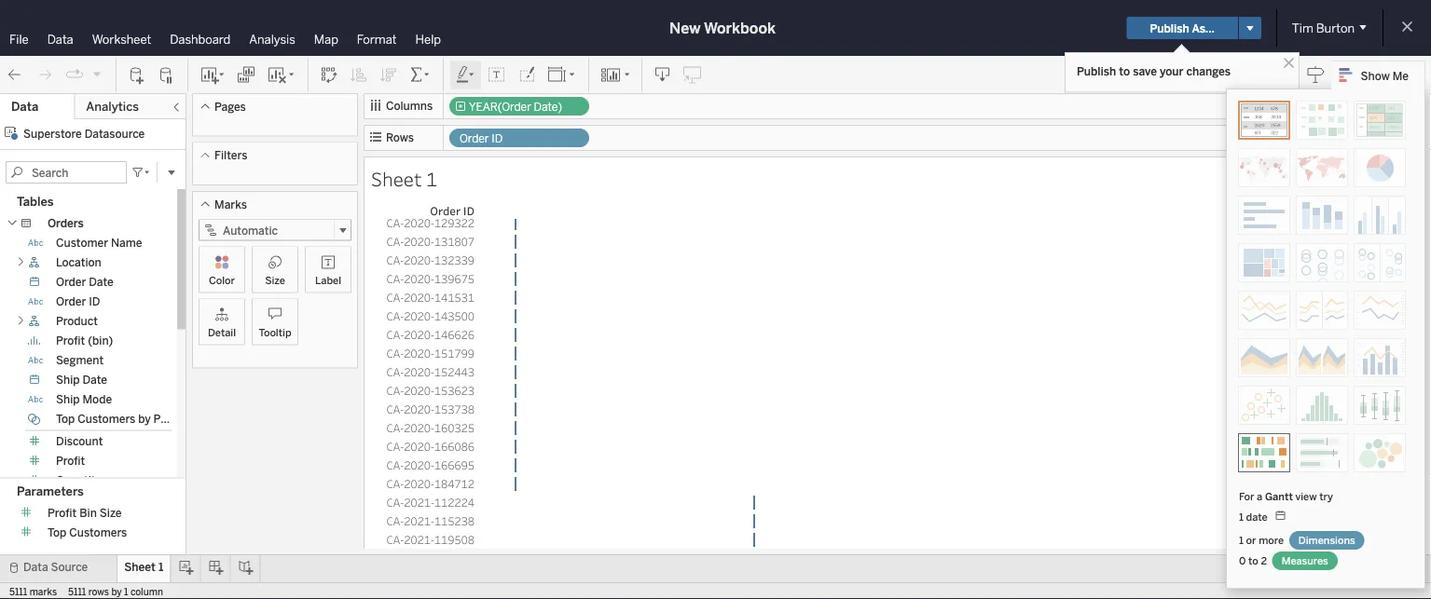Task type: vqa. For each thing, say whether or not it's contained in the screenshot.
1 by
yes



Task type: locate. For each thing, give the bounding box(es) containing it.
highlight image
[[455, 66, 477, 84]]

order up product
[[56, 295, 86, 309]]

ship for ship date
[[56, 374, 80, 387]]

publish as... button
[[1127, 17, 1238, 39]]

0 horizontal spatial to
[[1120, 64, 1131, 78]]

id down year(order
[[492, 132, 503, 145]]

date
[[1247, 511, 1268, 524]]

superstore
[[23, 127, 82, 140]]

mode
[[82, 393, 112, 407]]

top for top customers by profit
[[56, 413, 75, 426]]

0 vertical spatial top
[[56, 413, 75, 426]]

datasource
[[85, 127, 145, 140]]

sheet 1 up column
[[124, 561, 164, 575]]

pages
[[215, 100, 246, 113]]

publish
[[1150, 21, 1190, 35], [1077, 64, 1117, 78]]

id
[[492, 132, 503, 145], [89, 295, 100, 309]]

1 horizontal spatial id
[[492, 132, 503, 145]]

5111 for 5111 marks
[[9, 587, 27, 598]]

download image
[[654, 66, 672, 84]]

0 horizontal spatial id
[[89, 295, 100, 309]]

color
[[209, 274, 235, 287]]

sort descending image
[[380, 66, 398, 84]]

date)
[[534, 100, 562, 114]]

date up the 'mode'
[[82, 374, 107, 387]]

id down order date
[[89, 295, 100, 309]]

sheet
[[371, 166, 422, 192], [124, 561, 156, 575]]

1 horizontal spatial sheet
[[371, 166, 422, 192]]

0 vertical spatial by
[[138, 413, 151, 426]]

date
[[89, 276, 114, 289], [82, 374, 107, 387]]

1 horizontal spatial publish
[[1150, 21, 1190, 35]]

customers
[[78, 413, 136, 426], [69, 526, 127, 539]]

1 horizontal spatial order id
[[460, 132, 503, 145]]

more
[[1259, 534, 1284, 547]]

parameters
[[17, 484, 84, 499]]

publish inside publish as... button
[[1150, 21, 1190, 35]]

2 5111 from the left
[[68, 587, 86, 598]]

measures
[[1282, 555, 1329, 568]]

workbook
[[704, 19, 776, 37]]

0 vertical spatial data
[[47, 32, 73, 47]]

0 vertical spatial customers
[[78, 413, 136, 426]]

customers down the 'mode'
[[78, 413, 136, 426]]

source
[[51, 561, 88, 575]]

1 horizontal spatial to
[[1249, 555, 1259, 568]]

sort ascending image
[[350, 66, 368, 84]]

try
[[1320, 491, 1334, 503]]

to left the 2
[[1249, 555, 1259, 568]]

1 vertical spatial date
[[82, 374, 107, 387]]

0 horizontal spatial sheet 1
[[124, 561, 164, 575]]

ship down ship date
[[56, 393, 80, 407]]

location
[[56, 256, 101, 270]]

(bin)
[[88, 334, 113, 348]]

by for 1
[[111, 587, 122, 598]]

tooltip
[[259, 326, 292, 339]]

totals image
[[409, 66, 432, 84]]

Search text field
[[6, 161, 127, 184]]

ship
[[56, 374, 80, 387], [56, 393, 80, 407]]

1 horizontal spatial size
[[265, 274, 285, 287]]

show me
[[1361, 69, 1409, 82]]

5111 left the rows
[[68, 587, 86, 598]]

date down location
[[89, 276, 114, 289]]

0 vertical spatial to
[[1120, 64, 1131, 78]]

1 vertical spatial to
[[1249, 555, 1259, 568]]

to left save
[[1120, 64, 1131, 78]]

detail
[[208, 326, 236, 339]]

as...
[[1192, 21, 1215, 35]]

analysis
[[249, 32, 295, 47]]

data guide image
[[1307, 65, 1326, 84]]

for a gantt view try
[[1240, 491, 1334, 503]]

top down profit bin size
[[48, 526, 66, 539]]

1 5111 from the left
[[9, 587, 27, 598]]

1 vertical spatial data
[[11, 99, 38, 114]]

undo image
[[6, 66, 24, 84]]

1 horizontal spatial 5111
[[68, 587, 86, 598]]

1 vertical spatial ship
[[56, 393, 80, 407]]

0 horizontal spatial publish
[[1077, 64, 1117, 78]]

close image
[[1281, 54, 1298, 72]]

format
[[357, 32, 397, 47]]

top customers
[[48, 526, 127, 539]]

ship for ship mode
[[56, 393, 80, 407]]

1 horizontal spatial by
[[138, 413, 151, 426]]

sheet up column
[[124, 561, 156, 575]]

your
[[1160, 64, 1184, 78]]

by
[[138, 413, 151, 426], [111, 587, 122, 598]]

discount
[[56, 435, 103, 449]]

data up 5111 marks
[[23, 561, 48, 575]]

top up discount
[[56, 413, 75, 426]]

changes
[[1187, 64, 1231, 78]]

sheet down "rows"
[[371, 166, 422, 192]]

1 vertical spatial publish
[[1077, 64, 1117, 78]]

1 left or
[[1240, 534, 1244, 547]]

1 up column
[[159, 561, 164, 575]]

0 vertical spatial sheet
[[371, 166, 422, 192]]

size
[[265, 274, 285, 287], [100, 506, 122, 520]]

1 vertical spatial sheet 1
[[124, 561, 164, 575]]

data
[[47, 32, 73, 47], [11, 99, 38, 114], [23, 561, 48, 575]]

worksheet
[[92, 32, 151, 47]]

0 horizontal spatial size
[[100, 506, 122, 520]]

5111
[[9, 587, 27, 598], [68, 587, 86, 598]]

to
[[1120, 64, 1131, 78], [1249, 555, 1259, 568]]

2 vertical spatial data
[[23, 561, 48, 575]]

1 vertical spatial id
[[89, 295, 100, 309]]

date for order date
[[89, 276, 114, 289]]

publish left save
[[1077, 64, 1117, 78]]

ship date
[[56, 374, 107, 387]]

redo image
[[35, 66, 54, 84]]

pause auto updates image
[[158, 66, 176, 84]]

publish to save your changes
[[1077, 64, 1231, 78]]

sheet 1
[[371, 166, 437, 192], [124, 561, 164, 575]]

profit
[[56, 334, 85, 348], [154, 413, 183, 426], [56, 455, 85, 468], [48, 506, 77, 520]]

publish left the as...
[[1150, 21, 1190, 35]]

top for top customers
[[48, 526, 66, 539]]

order down location
[[56, 276, 86, 289]]

0 vertical spatial date
[[89, 276, 114, 289]]

order id
[[460, 132, 503, 145], [56, 295, 100, 309]]

0 vertical spatial ship
[[56, 374, 80, 387]]

0 horizontal spatial 5111
[[9, 587, 27, 598]]

recommended image
[[1239, 101, 1291, 140]]

0 horizontal spatial order id
[[56, 295, 100, 309]]

1 vertical spatial by
[[111, 587, 122, 598]]

date for ship date
[[82, 374, 107, 387]]

customers down bin
[[69, 526, 127, 539]]

5111 left 'marks'
[[9, 587, 27, 598]]

order id up product
[[56, 295, 100, 309]]

replay animation image
[[91, 68, 103, 80]]

order down year(order
[[460, 132, 489, 145]]

data up replay animation image
[[47, 32, 73, 47]]

duplicate image
[[237, 66, 256, 84]]

order
[[460, 132, 489, 145], [56, 276, 86, 289], [56, 295, 86, 309]]

ship down segment
[[56, 374, 80, 387]]

new data source image
[[128, 66, 146, 84]]

0 horizontal spatial by
[[111, 587, 122, 598]]

1
[[426, 166, 437, 192], [1240, 511, 1244, 524], [1240, 534, 1244, 547], [159, 561, 164, 575], [124, 587, 128, 598]]

0 vertical spatial publish
[[1150, 21, 1190, 35]]

0 vertical spatial order
[[460, 132, 489, 145]]

gantt
[[1266, 491, 1293, 503]]

size up tooltip
[[265, 274, 285, 287]]

1 vertical spatial top
[[48, 526, 66, 539]]

tables
[[17, 194, 54, 209]]

year(order
[[469, 100, 532, 114]]

customers for top customers
[[69, 526, 127, 539]]

a
[[1257, 491, 1263, 503]]

rows
[[88, 587, 109, 598]]

size right bin
[[100, 506, 122, 520]]

order id down year(order
[[460, 132, 503, 145]]

new worksheet image
[[200, 66, 226, 84]]

top
[[56, 413, 75, 426], [48, 526, 66, 539]]

map
[[314, 32, 338, 47]]

label
[[315, 274, 341, 287]]

0 horizontal spatial sheet
[[124, 561, 156, 575]]

data down undo icon
[[11, 99, 38, 114]]

customer name
[[56, 236, 142, 250]]

1 vertical spatial customers
[[69, 526, 127, 539]]

sheet 1 down "rows"
[[371, 166, 437, 192]]

me
[[1393, 69, 1409, 82]]

1 horizontal spatial sheet 1
[[371, 166, 437, 192]]

1 left column
[[124, 587, 128, 598]]

1 ship from the top
[[56, 374, 80, 387]]

orders
[[48, 217, 84, 230]]

2 ship from the top
[[56, 393, 80, 407]]



Task type: describe. For each thing, give the bounding box(es) containing it.
product
[[56, 315, 98, 328]]

format workbook image
[[518, 66, 536, 84]]

fit image
[[547, 66, 577, 84]]

1 vertical spatial order id
[[56, 295, 100, 309]]

quantity
[[56, 474, 102, 488]]

to use edit in desktop, save the workbook outside of personal space image
[[684, 66, 702, 84]]

analytics
[[86, 99, 139, 114]]

collapse image
[[171, 102, 182, 113]]

or
[[1247, 534, 1257, 547]]

profit (bin)
[[56, 334, 113, 348]]

5111 for 5111 rows by 1 column
[[68, 587, 86, 598]]

publish as...
[[1150, 21, 1215, 35]]

year(order date)
[[469, 100, 562, 114]]

segment
[[56, 354, 104, 367]]

0 vertical spatial order id
[[460, 132, 503, 145]]

show mark labels image
[[488, 66, 506, 84]]

columns
[[386, 99, 433, 113]]

swap rows and columns image
[[320, 66, 339, 84]]

show me button
[[1332, 61, 1426, 90]]

tim burton
[[1292, 21, 1355, 35]]

bin
[[79, 506, 97, 520]]

1 left date
[[1240, 511, 1244, 524]]

help
[[416, 32, 441, 47]]

0 to 2
[[1240, 555, 1270, 568]]

publish for publish as...
[[1150, 21, 1190, 35]]

marks. press enter to open the view data window.. use arrow keys to navigate data visualization elements. image
[[479, 8, 1266, 600]]

superstore datasource
[[23, 127, 145, 140]]

tim
[[1292, 21, 1314, 35]]

publish for publish to save your changes
[[1077, 64, 1117, 78]]

1 vertical spatial size
[[100, 506, 122, 520]]

clear sheet image
[[267, 66, 297, 84]]

show
[[1361, 69, 1390, 82]]

1 vertical spatial order
[[56, 276, 86, 289]]

0 vertical spatial id
[[492, 132, 503, 145]]

1 vertical spatial sheet
[[124, 561, 156, 575]]

burton
[[1317, 21, 1355, 35]]

1 date
[[1240, 511, 1271, 524]]

view
[[1296, 491, 1317, 503]]

to for publish
[[1120, 64, 1131, 78]]

for
[[1240, 491, 1255, 503]]

order date
[[56, 276, 114, 289]]

by for profit
[[138, 413, 151, 426]]

profit for profit
[[56, 455, 85, 468]]

new workbook
[[670, 19, 776, 37]]

new
[[670, 19, 701, 37]]

0 vertical spatial size
[[265, 274, 285, 287]]

profit for profit bin size
[[48, 506, 77, 520]]

dimensions
[[1299, 534, 1356, 547]]

customers for top customers by profit
[[78, 413, 136, 426]]

2
[[1261, 555, 1268, 568]]

0 vertical spatial sheet 1
[[371, 166, 437, 192]]

column
[[130, 587, 163, 598]]

dashboard
[[170, 32, 231, 47]]

5111 marks
[[9, 587, 57, 598]]

save
[[1133, 64, 1157, 78]]

show/hide cards image
[[601, 66, 630, 84]]

file
[[9, 32, 29, 47]]

customer
[[56, 236, 108, 250]]

1 or more
[[1240, 534, 1287, 547]]

marks
[[30, 587, 57, 598]]

replay animation image
[[65, 66, 84, 84]]

profit for profit (bin)
[[56, 334, 85, 348]]

profit bin size
[[48, 506, 122, 520]]

0
[[1240, 555, 1246, 568]]

5111 rows by 1 column
[[68, 587, 163, 598]]

to for 0
[[1249, 555, 1259, 568]]

marks
[[215, 198, 247, 211]]

2 vertical spatial order
[[56, 295, 86, 309]]

data source
[[23, 561, 88, 575]]

filters
[[215, 149, 247, 162]]

name
[[111, 236, 142, 250]]

ship mode
[[56, 393, 112, 407]]

rows
[[386, 131, 414, 145]]

1 down columns
[[426, 166, 437, 192]]

top customers by profit
[[56, 413, 183, 426]]



